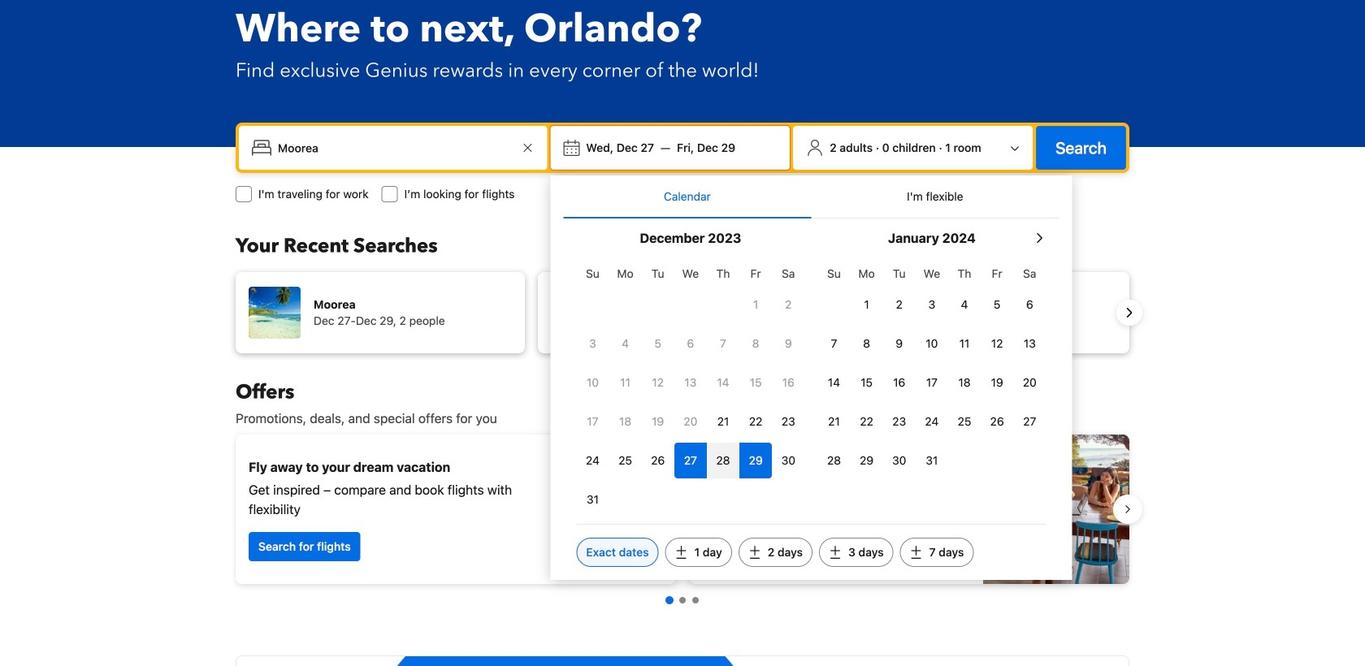 Task type: vqa. For each thing, say whether or not it's contained in the screenshot.
1st "cell" from the left
yes



Task type: locate. For each thing, give the bounding box(es) containing it.
region
[[223, 266, 1143, 360], [223, 428, 1143, 591]]

1 vertical spatial region
[[223, 428, 1143, 591]]

12 January 2024 checkbox
[[981, 326, 1014, 362]]

fly away to your dream vacation image
[[550, 453, 663, 567]]

21 December 2023 checkbox
[[707, 404, 740, 440]]

0 horizontal spatial grid
[[577, 258, 805, 518]]

23 January 2024 checkbox
[[883, 404, 916, 440]]

22 December 2023 checkbox
[[740, 404, 772, 440]]

1 horizontal spatial grid
[[818, 258, 1046, 479]]

26 January 2024 checkbox
[[981, 404, 1014, 440]]

1 grid from the left
[[577, 258, 805, 518]]

20 December 2023 checkbox
[[675, 404, 707, 440]]

2 December 2023 checkbox
[[772, 287, 805, 323]]

14 January 2024 checkbox
[[818, 365, 851, 401]]

25 December 2023 checkbox
[[609, 443, 642, 479]]

1 December 2023 checkbox
[[740, 287, 772, 323]]

6 December 2023 checkbox
[[675, 326, 707, 362]]

15 December 2023 checkbox
[[740, 365, 772, 401]]

11 December 2023 checkbox
[[609, 365, 642, 401]]

9 January 2024 checkbox
[[883, 326, 916, 362]]

main content
[[223, 380, 1143, 667]]

5 January 2024 checkbox
[[981, 287, 1014, 323]]

10 December 2023 checkbox
[[577, 365, 609, 401]]

26 December 2023 checkbox
[[642, 443, 675, 479]]

2 January 2024 checkbox
[[883, 287, 916, 323]]

5 December 2023 checkbox
[[642, 326, 675, 362]]

grid
[[577, 258, 805, 518], [818, 258, 1046, 479]]

17 December 2023 checkbox
[[577, 404, 609, 440]]

cell
[[675, 440, 707, 479], [707, 440, 740, 479], [740, 440, 772, 479]]

12 December 2023 checkbox
[[642, 365, 675, 401]]

progress bar
[[666, 597, 699, 605]]

22 January 2024 checkbox
[[851, 404, 883, 440]]

28 January 2024 checkbox
[[818, 443, 851, 479]]

18 January 2024 checkbox
[[949, 365, 981, 401]]

24 December 2023 checkbox
[[577, 443, 609, 479]]

4 December 2023 checkbox
[[609, 326, 642, 362]]

27 January 2024 checkbox
[[1014, 404, 1046, 440]]

0 vertical spatial region
[[223, 266, 1143, 360]]

25 January 2024 checkbox
[[949, 404, 981, 440]]

7 December 2023 checkbox
[[707, 326, 740, 362]]

7 January 2024 checkbox
[[818, 326, 851, 362]]

21 January 2024 checkbox
[[818, 404, 851, 440]]

tab list
[[564, 176, 1059, 219]]

29 December 2023 checkbox
[[740, 443, 772, 479]]



Task type: describe. For each thing, give the bounding box(es) containing it.
Where are you going? field
[[272, 133, 518, 163]]

28 December 2023 checkbox
[[707, 443, 740, 479]]

2 grid from the left
[[818, 258, 1046, 479]]

13 January 2024 checkbox
[[1014, 326, 1046, 362]]

27 December 2023 checkbox
[[675, 443, 707, 479]]

10 January 2024 checkbox
[[916, 326, 949, 362]]

20 January 2024 checkbox
[[1014, 365, 1046, 401]]

17 January 2024 checkbox
[[916, 365, 949, 401]]

take your longest vacation yet image
[[984, 435, 1130, 584]]

next image
[[1120, 303, 1140, 323]]

29 January 2024 checkbox
[[851, 443, 883, 479]]

15 January 2024 checkbox
[[851, 365, 883, 401]]

30 January 2024 checkbox
[[883, 443, 916, 479]]

31 January 2024 checkbox
[[916, 443, 949, 479]]

3 January 2024 checkbox
[[916, 287, 949, 323]]

2 cell from the left
[[707, 440, 740, 479]]

18 December 2023 checkbox
[[609, 404, 642, 440]]

8 December 2023 checkbox
[[740, 326, 772, 362]]

13 December 2023 checkbox
[[675, 365, 707, 401]]

3 December 2023 checkbox
[[577, 326, 609, 362]]

2 region from the top
[[223, 428, 1143, 591]]

23 December 2023 checkbox
[[772, 404, 805, 440]]

1 cell from the left
[[675, 440, 707, 479]]

19 December 2023 checkbox
[[642, 404, 675, 440]]

1 region from the top
[[223, 266, 1143, 360]]

16 December 2023 checkbox
[[772, 365, 805, 401]]

14 December 2023 checkbox
[[707, 365, 740, 401]]

30 December 2023 checkbox
[[772, 443, 805, 479]]

1 January 2024 checkbox
[[851, 287, 883, 323]]

16 January 2024 checkbox
[[883, 365, 916, 401]]

6 January 2024 checkbox
[[1014, 287, 1046, 323]]

11 January 2024 checkbox
[[949, 326, 981, 362]]

8 January 2024 checkbox
[[851, 326, 883, 362]]

3 cell from the left
[[740, 440, 772, 479]]

9 December 2023 checkbox
[[772, 326, 805, 362]]

4 January 2024 checkbox
[[949, 287, 981, 323]]

24 January 2024 checkbox
[[916, 404, 949, 440]]

31 December 2023 checkbox
[[577, 482, 609, 518]]

19 January 2024 checkbox
[[981, 365, 1014, 401]]



